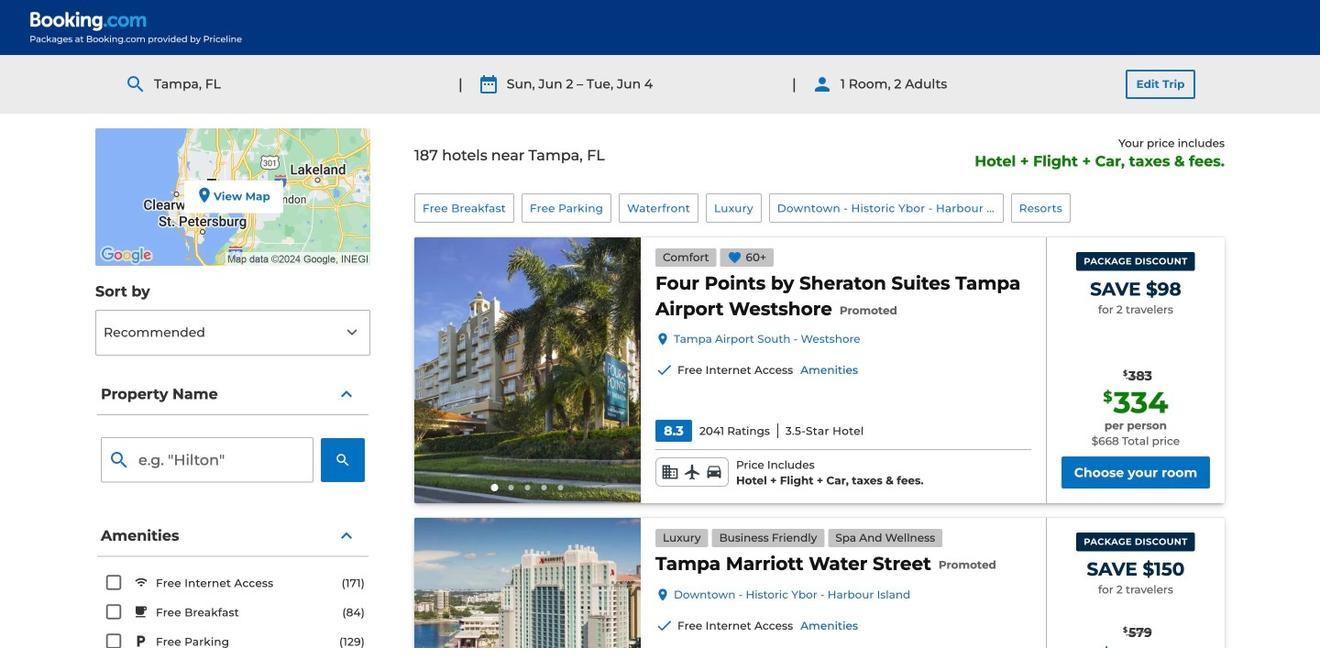 Task type: vqa. For each thing, say whether or not it's contained in the screenshot.
2nd Property Building image from the bottom
yes



Task type: locate. For each thing, give the bounding box(es) containing it.
1 vertical spatial property building image
[[415, 518, 641, 648]]

go to image #2 image
[[509, 485, 514, 490]]

8.3 out of 10 average guest rating element
[[656, 420, 692, 442]]

booking.com packages image
[[29, 11, 243, 44]]

0 vertical spatial property building image
[[415, 238, 641, 503]]

property building image
[[415, 238, 641, 503], [415, 518, 641, 648]]



Task type: describe. For each thing, give the bounding box(es) containing it.
2 property building image from the top
[[415, 518, 641, 648]]

go to image #5 image
[[558, 485, 564, 490]]

go to image #3 image
[[525, 485, 531, 490]]

1 property building image from the top
[[415, 238, 641, 503]]

go to image #4 image
[[542, 485, 547, 490]]

e.g. "Hilton" text field
[[101, 437, 314, 483]]

go to image #1 image
[[491, 484, 498, 491]]

photo carousel region
[[415, 238, 641, 503]]



